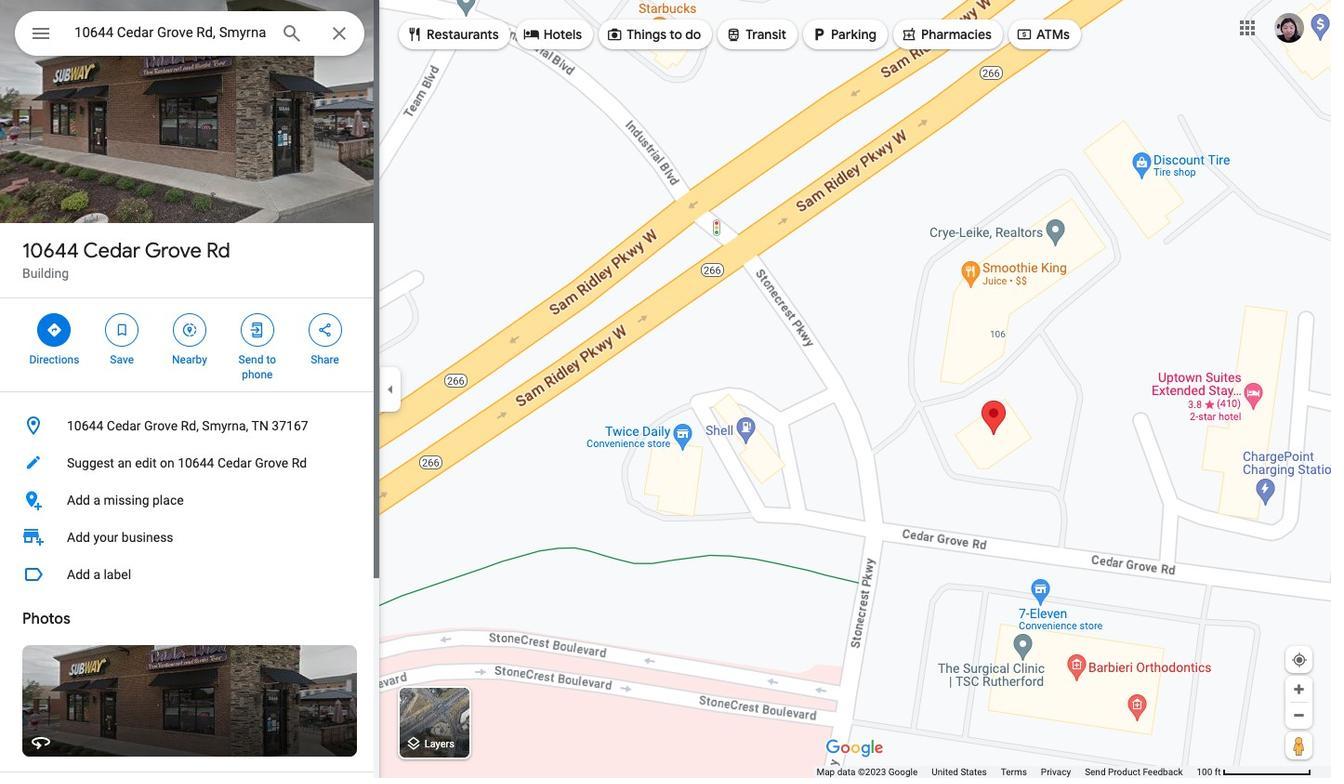 Task type: describe. For each thing, give the bounding box(es) containing it.
parking
[[831, 26, 877, 43]]

united
[[932, 767, 958, 777]]

feedback
[[1143, 767, 1183, 777]]

 things to do
[[606, 24, 701, 45]]

map
[[817, 767, 835, 777]]

google maps element
[[0, 0, 1331, 778]]

hotels
[[544, 26, 582, 43]]

suggest
[[67, 456, 114, 470]]

product
[[1108, 767, 1141, 777]]

ft
[[1215, 767, 1221, 777]]

rd inside 10644 cedar grove rd building
[[206, 238, 230, 264]]

directions
[[29, 353, 79, 366]]

10644 cedar grove rd building
[[22, 238, 230, 281]]

restaurants
[[427, 26, 499, 43]]

add for add a label
[[67, 567, 90, 582]]

cedar for rd
[[83, 238, 140, 264]]

2 vertical spatial cedar
[[217, 456, 252, 470]]


[[1016, 24, 1033, 45]]

show your location image
[[1291, 652, 1308, 668]]

to inside  things to do
[[670, 26, 682, 43]]

pharmacies
[[921, 26, 992, 43]]

send to phone
[[238, 353, 276, 381]]

building
[[22, 266, 69, 281]]

states
[[961, 767, 987, 777]]

zoom in image
[[1292, 682, 1306, 696]]

privacy
[[1041, 767, 1071, 777]]

do
[[685, 26, 701, 43]]


[[30, 20, 52, 46]]

rd inside button
[[292, 456, 307, 470]]

send product feedback
[[1085, 767, 1183, 777]]

collapse side panel image
[[380, 379, 401, 399]]

2 vertical spatial grove
[[255, 456, 288, 470]]

send for send to phone
[[238, 353, 263, 366]]

your
[[93, 530, 118, 545]]

add for add your business
[[67, 530, 90, 545]]

100 ft button
[[1197, 767, 1312, 777]]


[[406, 24, 423, 45]]

terms button
[[1001, 766, 1027, 778]]

atms
[[1036, 26, 1070, 43]]

layers
[[425, 738, 454, 751]]


[[114, 320, 130, 340]]

 pharmacies
[[901, 24, 992, 45]]

37167
[[272, 418, 308, 433]]

business
[[122, 530, 173, 545]]

add a label button
[[0, 556, 379, 593]]

google
[[888, 767, 918, 777]]

smyrna,
[[202, 418, 249, 433]]

suggest an edit on 10644 cedar grove rd
[[67, 456, 307, 470]]

add your business link
[[0, 519, 379, 556]]

zoom out image
[[1292, 708, 1306, 722]]

add a missing place
[[67, 493, 184, 508]]

united states
[[932, 767, 987, 777]]

to inside send to phone
[[266, 353, 276, 366]]

add your business
[[67, 530, 173, 545]]


[[725, 24, 742, 45]]

add a label
[[67, 567, 131, 582]]

suggest an edit on 10644 cedar grove rd button
[[0, 444, 379, 482]]

10644 cedar grove rd, smyrna, tn 37167 button
[[0, 407, 379, 444]]

10644 for rd,
[[67, 418, 103, 433]]

actions for 10644 cedar grove rd region
[[0, 298, 379, 391]]

100 ft
[[1197, 767, 1221, 777]]


[[46, 320, 63, 340]]


[[181, 320, 198, 340]]

on
[[160, 456, 174, 470]]


[[249, 320, 266, 340]]

 button
[[15, 11, 67, 59]]



Task type: vqa. For each thing, say whether or not it's contained in the screenshot.
 button
yes



Task type: locate. For each thing, give the bounding box(es) containing it.
transit
[[746, 26, 787, 43]]

grove
[[145, 238, 202, 264], [144, 418, 178, 433], [255, 456, 288, 470]]

10644 cedar grove rd, smyrna, tn 37167
[[67, 418, 308, 433]]

to left "do"
[[670, 26, 682, 43]]

 hotels
[[523, 24, 582, 45]]

1 add from the top
[[67, 493, 90, 508]]

grove inside 10644 cedar grove rd building
[[145, 238, 202, 264]]

1 vertical spatial rd
[[292, 456, 307, 470]]

send inside 'button'
[[1085, 767, 1106, 777]]

0 horizontal spatial rd
[[206, 238, 230, 264]]

10644 for rd
[[22, 238, 79, 264]]

©2023
[[858, 767, 886, 777]]

privacy button
[[1041, 766, 1071, 778]]

0 vertical spatial cedar
[[83, 238, 140, 264]]

cedar up the 'an'
[[107, 418, 141, 433]]

data
[[837, 767, 856, 777]]

1 vertical spatial to
[[266, 353, 276, 366]]

add for add a missing place
[[67, 493, 90, 508]]

1 horizontal spatial send
[[1085, 767, 1106, 777]]

show street view coverage image
[[1286, 732, 1313, 759]]

1 vertical spatial cedar
[[107, 418, 141, 433]]

 parking
[[811, 24, 877, 45]]

cedar down smyrna,
[[217, 456, 252, 470]]


[[317, 320, 333, 340]]

1 horizontal spatial rd
[[292, 456, 307, 470]]

grove for rd,
[[144, 418, 178, 433]]

a
[[93, 493, 100, 508], [93, 567, 100, 582]]

10644 Cedar Grove Rd, Smyrna, TN 37167 field
[[15, 11, 364, 56]]

nearby
[[172, 353, 207, 366]]

an
[[118, 456, 132, 470]]

0 horizontal spatial send
[[238, 353, 263, 366]]

10644 up suggest on the left of page
[[67, 418, 103, 433]]

rd
[[206, 238, 230, 264], [292, 456, 307, 470]]

1 vertical spatial grove
[[144, 418, 178, 433]]

cedar inside 10644 cedar grove rd building
[[83, 238, 140, 264]]

0 vertical spatial to
[[670, 26, 682, 43]]

10644
[[22, 238, 79, 264], [67, 418, 103, 433], [178, 456, 214, 470]]

2 vertical spatial add
[[67, 567, 90, 582]]

1 vertical spatial add
[[67, 530, 90, 545]]

label
[[104, 567, 131, 582]]

1 horizontal spatial to
[[670, 26, 682, 43]]

tn
[[251, 418, 269, 433]]

footer
[[817, 766, 1197, 778]]

cedar for rd,
[[107, 418, 141, 433]]

None field
[[74, 21, 266, 44]]

1 vertical spatial a
[[93, 567, 100, 582]]

united states button
[[932, 766, 987, 778]]

 atms
[[1016, 24, 1070, 45]]

send
[[238, 353, 263, 366], [1085, 767, 1106, 777]]

grove left 'rd,'
[[144, 418, 178, 433]]

add a missing place button
[[0, 482, 379, 519]]

rd,
[[181, 418, 199, 433]]

a left missing
[[93, 493, 100, 508]]

things
[[627, 26, 667, 43]]

0 vertical spatial send
[[238, 353, 263, 366]]

map data ©2023 google
[[817, 767, 918, 777]]

1 vertical spatial 10644
[[67, 418, 103, 433]]

send product feedback button
[[1085, 766, 1183, 778]]

0 vertical spatial grove
[[145, 238, 202, 264]]

100
[[1197, 767, 1212, 777]]

2 add from the top
[[67, 530, 90, 545]]

to
[[670, 26, 682, 43], [266, 353, 276, 366]]

a for missing
[[93, 493, 100, 508]]

add inside "button"
[[67, 567, 90, 582]]

grove up 
[[145, 238, 202, 264]]

footer inside google maps element
[[817, 766, 1197, 778]]

save
[[110, 353, 134, 366]]

0 horizontal spatial to
[[266, 353, 276, 366]]

 transit
[[725, 24, 787, 45]]


[[523, 24, 540, 45]]

0 vertical spatial 10644
[[22, 238, 79, 264]]

share
[[311, 353, 339, 366]]

0 vertical spatial a
[[93, 493, 100, 508]]

missing
[[104, 493, 149, 508]]

grove for rd
[[145, 238, 202, 264]]

google account: michele murakami  
(michele.murakami@adept.ai) image
[[1274, 13, 1304, 42]]

a inside "button"
[[93, 567, 100, 582]]


[[811, 24, 827, 45]]

grove down tn
[[255, 456, 288, 470]]

footer containing map data ©2023 google
[[817, 766, 1197, 778]]

 restaurants
[[406, 24, 499, 45]]

a inside button
[[93, 493, 100, 508]]

send left product
[[1085, 767, 1106, 777]]

edit
[[135, 456, 157, 470]]

10644 right on
[[178, 456, 214, 470]]

a for label
[[93, 567, 100, 582]]

cedar up 
[[83, 238, 140, 264]]

10644 inside 10644 cedar grove rd building
[[22, 238, 79, 264]]

place
[[152, 493, 184, 508]]

0 vertical spatial rd
[[206, 238, 230, 264]]

3 add from the top
[[67, 567, 90, 582]]

add
[[67, 493, 90, 508], [67, 530, 90, 545], [67, 567, 90, 582]]

to up the 'phone'
[[266, 353, 276, 366]]

send inside send to phone
[[238, 353, 263, 366]]

 search field
[[15, 11, 364, 59]]


[[901, 24, 917, 45]]

1 a from the top
[[93, 493, 100, 508]]

a left 'label' on the left of the page
[[93, 567, 100, 582]]

2 vertical spatial 10644
[[178, 456, 214, 470]]

0 vertical spatial add
[[67, 493, 90, 508]]

1 vertical spatial send
[[1085, 767, 1106, 777]]

phone
[[242, 368, 273, 381]]

add inside button
[[67, 493, 90, 508]]

add left your
[[67, 530, 90, 545]]

2 a from the top
[[93, 567, 100, 582]]

send up the 'phone'
[[238, 353, 263, 366]]

cedar
[[83, 238, 140, 264], [107, 418, 141, 433], [217, 456, 252, 470]]

photos
[[22, 610, 70, 628]]

add down suggest on the left of page
[[67, 493, 90, 508]]

10644 cedar grove rd main content
[[0, 0, 379, 778]]

none field inside the 10644 cedar grove rd, smyrna, tn 37167 field
[[74, 21, 266, 44]]

add left 'label' on the left of the page
[[67, 567, 90, 582]]

send for send product feedback
[[1085, 767, 1106, 777]]


[[606, 24, 623, 45]]

10644 up building
[[22, 238, 79, 264]]

terms
[[1001, 767, 1027, 777]]



